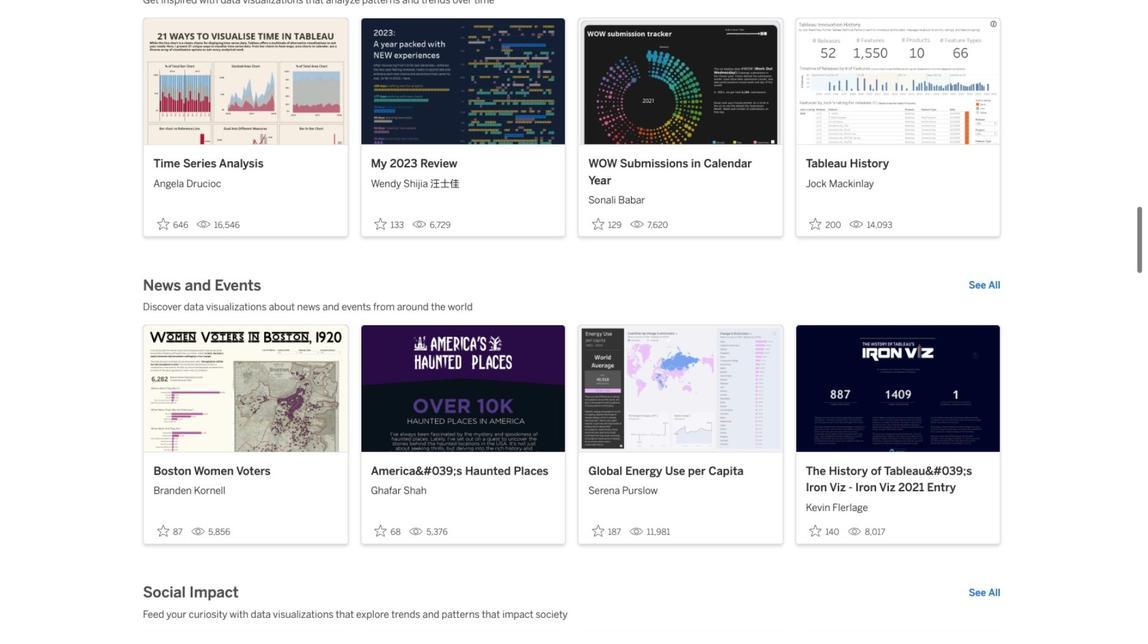 Task type: vqa. For each thing, say whether or not it's contained in the screenshot.
See new and inspiring data visualizations featured every weekday element
no



Task type: locate. For each thing, give the bounding box(es) containing it.
Add Favorite button
[[153, 214, 192, 234], [371, 214, 408, 234], [589, 214, 625, 234], [806, 214, 845, 234], [153, 521, 186, 541], [371, 521, 404, 541], [589, 521, 625, 541], [806, 521, 843, 541]]

discover data visualizations about news and events from around the world element
[[143, 301, 1001, 315]]

1 horizontal spatial add favorite image
[[592, 218, 604, 230]]

workbook thumbnail image
[[144, 18, 348, 145], [361, 18, 565, 145], [579, 18, 783, 145], [796, 18, 1000, 145], [144, 326, 348, 452], [361, 326, 565, 452], [579, 326, 783, 452], [796, 326, 1000, 452]]

see all social impact element
[[969, 586, 1001, 601]]

add favorite image
[[157, 218, 169, 230], [375, 218, 387, 230], [810, 218, 822, 230], [157, 525, 169, 537], [592, 525, 604, 537]]

add favorite image
[[592, 218, 604, 230], [375, 525, 387, 537], [810, 525, 822, 537]]



Task type: describe. For each thing, give the bounding box(es) containing it.
social impact heading
[[143, 584, 239, 603]]

news and events heading
[[143, 276, 261, 296]]

2 horizontal spatial add favorite image
[[810, 525, 822, 537]]

0 horizontal spatial add favorite image
[[375, 525, 387, 537]]

feed your curiosity with data visualizations that explore trends and patterns that impact society element
[[143, 608, 1001, 623]]

see all news and events element
[[969, 279, 1001, 293]]

get inspired with data visualizations that analyze patterns and trends over time element
[[143, 0, 1001, 8]]



